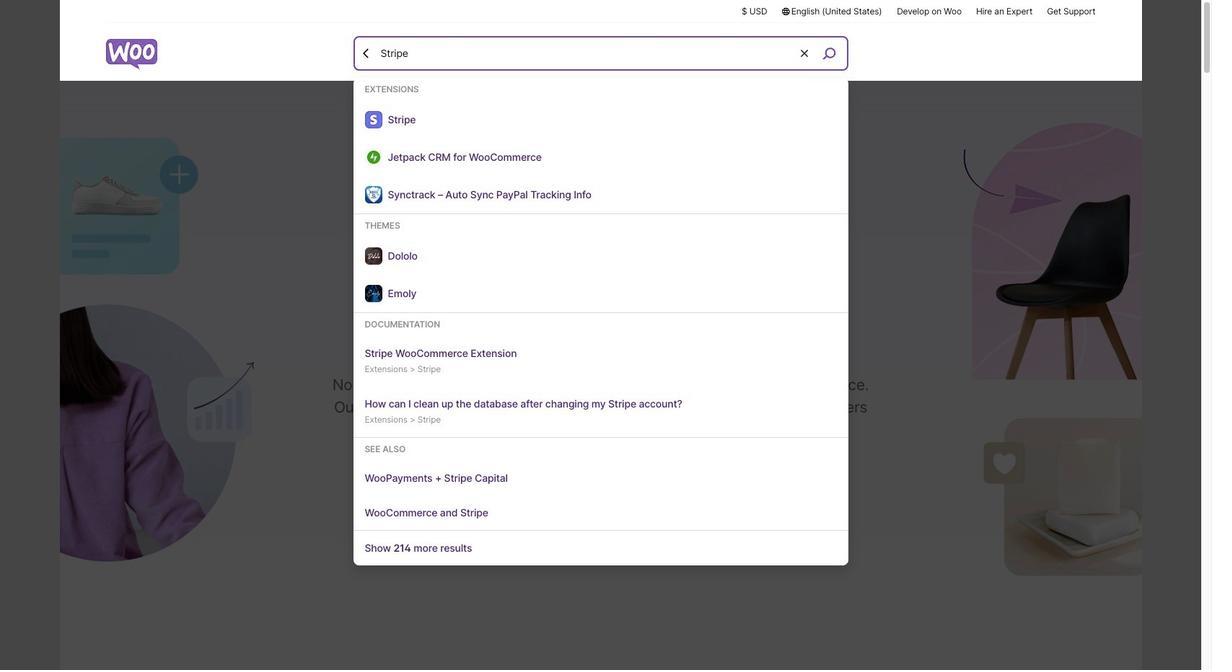 Task type: vqa. For each thing, say whether or not it's contained in the screenshot.
Open account menu 'image'
no



Task type: describe. For each thing, give the bounding box(es) containing it.
Find extensions, themes, guides, and more… search field
[[377, 38, 799, 69]]

1 group from the top
[[353, 84, 849, 214]]



Task type: locate. For each thing, give the bounding box(es) containing it.
list box
[[353, 84, 849, 566]]

3 group from the top
[[353, 319, 849, 438]]

close search image
[[359, 46, 374, 60]]

None search field
[[353, 36, 849, 566]]

4 group from the top
[[353, 444, 849, 531]]

2 group from the top
[[353, 220, 849, 313]]

group
[[353, 84, 849, 214], [353, 220, 849, 313], [353, 319, 849, 438], [353, 444, 849, 531]]



